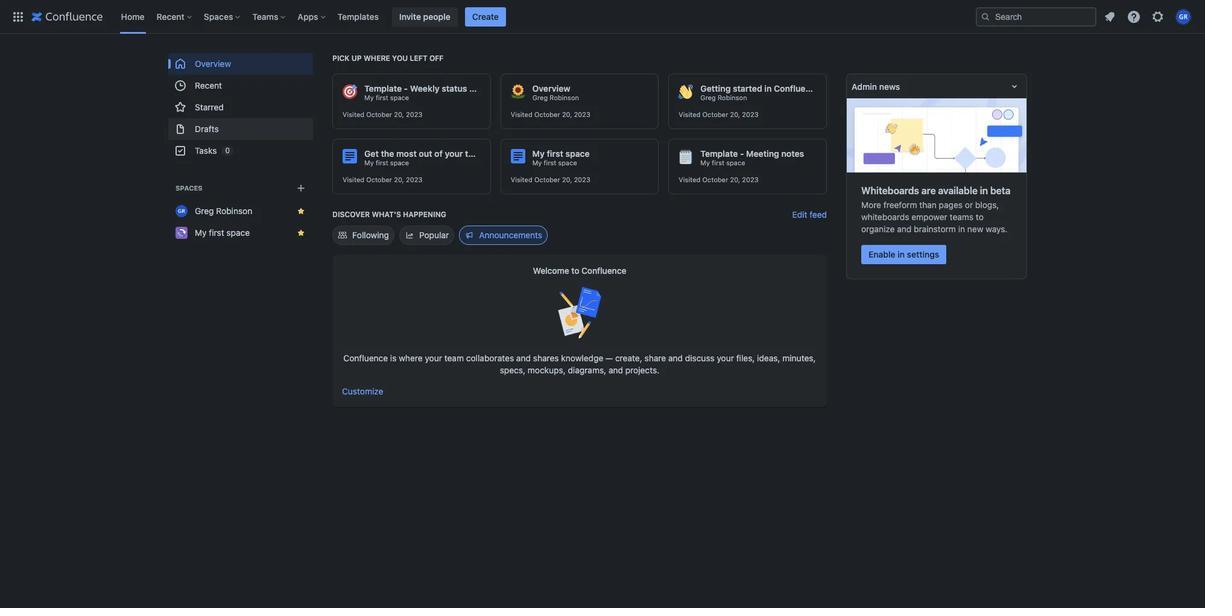 Task type: locate. For each thing, give the bounding box(es) containing it.
most
[[396, 148, 417, 159]]

my first space
[[532, 148, 590, 159], [532, 159, 577, 166], [701, 159, 745, 166], [195, 227, 250, 238]]

and
[[897, 224, 912, 234], [516, 353, 531, 363], [668, 353, 683, 363], [609, 365, 623, 375]]

template inside template - weekly status report my first space
[[364, 83, 402, 94]]

0 vertical spatial confluence
[[774, 83, 820, 94]]

recent link
[[168, 75, 313, 97]]

october
[[366, 110, 392, 118], [534, 110, 560, 118], [702, 110, 728, 118], [366, 176, 392, 183], [534, 176, 560, 183], [702, 176, 728, 183]]

1 horizontal spatial where
[[399, 353, 423, 363]]

0 horizontal spatial greg robinson link
[[168, 200, 313, 222]]

0 horizontal spatial recent
[[157, 11, 184, 21]]

ideas,
[[757, 353, 780, 363]]

1 vertical spatial template
[[701, 148, 738, 159]]

2 horizontal spatial greg
[[701, 94, 716, 101]]

0
[[225, 146, 230, 155]]

0 vertical spatial where
[[364, 54, 390, 63]]

1 vertical spatial unstar this space image
[[296, 228, 306, 238]]

0 horizontal spatial spaces
[[176, 184, 203, 192]]

0 horizontal spatial -
[[404, 83, 408, 94]]

0 horizontal spatial template
[[364, 83, 402, 94]]

spaces
[[204, 11, 233, 21], [176, 184, 203, 192]]

template down pick up where you left off at left top
[[364, 83, 402, 94]]

the
[[381, 148, 394, 159]]

invite
[[399, 11, 421, 21]]

to up new
[[976, 212, 984, 222]]

2 unstar this space image from the top
[[296, 228, 306, 238]]

1 horizontal spatial -
[[740, 148, 744, 159]]

2 horizontal spatial greg robinson link
[[701, 94, 747, 102]]

spaces down tasks
[[176, 184, 203, 192]]

2 horizontal spatial confluence
[[774, 83, 820, 94]]

0 vertical spatial recent
[[157, 11, 184, 21]]

spaces inside 'popup button'
[[204, 11, 233, 21]]

1 horizontal spatial to
[[976, 212, 984, 222]]

customize link
[[342, 386, 383, 396]]

1 horizontal spatial greg robinson link
[[532, 94, 579, 102]]

0 vertical spatial unstar this space image
[[296, 206, 306, 216]]

my
[[364, 94, 374, 101], [532, 148, 545, 159], [364, 159, 374, 166], [532, 159, 542, 166], [701, 159, 710, 166], [195, 227, 207, 238]]

recent right home
[[157, 11, 184, 21]]

templates
[[338, 11, 379, 21]]

unstar this space image
[[296, 206, 306, 216], [296, 228, 306, 238]]

popular
[[419, 230, 449, 240]]

1 horizontal spatial spaces
[[204, 11, 233, 21]]

files,
[[736, 353, 755, 363]]

edit
[[792, 209, 807, 220]]

teams
[[950, 212, 974, 222]]

0 vertical spatial to
[[976, 212, 984, 222]]

0 vertical spatial spaces
[[204, 11, 233, 21]]

:dart: image
[[343, 84, 357, 99]]

1 vertical spatial confluence
[[581, 265, 626, 276]]

1 vertical spatial where
[[399, 353, 423, 363]]

your right the is
[[425, 353, 442, 363]]

pick
[[332, 54, 350, 63]]

0 vertical spatial -
[[404, 83, 408, 94]]

out
[[419, 148, 432, 159]]

- left weekly
[[404, 83, 408, 94]]

your left files,
[[717, 353, 734, 363]]

report
[[469, 83, 495, 94]]

than
[[920, 200, 937, 210]]

and up 'specs,' in the left of the page
[[516, 353, 531, 363]]

2 horizontal spatial robinson
[[718, 94, 747, 101]]

1 vertical spatial -
[[740, 148, 744, 159]]

2023
[[406, 110, 422, 118], [574, 110, 591, 118], [742, 110, 759, 118], [406, 176, 422, 183], [574, 176, 591, 183], [742, 176, 759, 183]]

where inside confluence is where your team collaborates and shares knowledge — create, share and discuss your files, ideas, minutes, specs, mockups, diagrams, and projects.
[[399, 353, 423, 363]]

help icon image
[[1127, 9, 1141, 24]]

0 horizontal spatial to
[[571, 265, 579, 276]]

your right of
[[445, 148, 463, 159]]

0 horizontal spatial confluence
[[344, 353, 388, 363]]

team right of
[[465, 148, 486, 159]]

welcome
[[533, 265, 569, 276]]

confluence left the is
[[344, 353, 388, 363]]

1 vertical spatial to
[[571, 265, 579, 276]]

template right :notepad_spiral: icon
[[701, 148, 738, 159]]

1 horizontal spatial team
[[465, 148, 486, 159]]

started
[[733, 83, 762, 94]]

2 vertical spatial confluence
[[344, 353, 388, 363]]

confluence
[[774, 83, 820, 94], [581, 265, 626, 276], [344, 353, 388, 363]]

in right started
[[765, 83, 772, 94]]

starred link
[[168, 97, 313, 118]]

—
[[606, 353, 613, 363]]

1 unstar this space image from the top
[[296, 206, 306, 216]]

team left "collaborates"
[[444, 353, 464, 363]]

my first space link
[[364, 94, 409, 102], [364, 159, 409, 167], [532, 159, 577, 167], [701, 159, 745, 167], [168, 222, 313, 244]]

where for you
[[364, 54, 390, 63]]

:sunflower: image
[[511, 84, 525, 99], [511, 84, 525, 99]]

2 horizontal spatial your
[[717, 353, 734, 363]]

where right up
[[364, 54, 390, 63]]

0 vertical spatial team
[[465, 148, 486, 159]]

recent inside popup button
[[157, 11, 184, 21]]

robinson inside getting started in confluence greg robinson
[[718, 94, 747, 101]]

spaces right recent popup button
[[204, 11, 233, 21]]

- for weekly
[[404, 83, 408, 94]]

greg robinson
[[532, 94, 579, 101], [195, 206, 252, 216]]

to right welcome
[[571, 265, 579, 276]]

template
[[364, 83, 402, 94], [701, 148, 738, 159]]

and down —
[[609, 365, 623, 375]]

feed
[[810, 209, 827, 220]]

enable in settings
[[869, 249, 939, 259]]

1 horizontal spatial recent
[[195, 80, 222, 90]]

- for meeting
[[740, 148, 744, 159]]

whiteboards
[[861, 212, 909, 222]]

0 horizontal spatial where
[[364, 54, 390, 63]]

settings icon image
[[1151, 9, 1165, 24]]

greg robinson link
[[532, 94, 579, 102], [701, 94, 747, 102], [168, 200, 313, 222]]

home
[[121, 11, 145, 21]]

template for template - meeting notes
[[701, 148, 738, 159]]

search image
[[981, 12, 991, 21]]

0 vertical spatial template
[[364, 83, 402, 94]]

1 vertical spatial recent
[[195, 80, 222, 90]]

welcome to confluence
[[533, 265, 626, 276]]

banner
[[0, 0, 1205, 34]]

recent button
[[153, 7, 197, 26]]

and down whiteboards
[[897, 224, 912, 234]]

:notepad_spiral: image
[[679, 150, 693, 164]]

confluence image
[[31, 9, 103, 24], [31, 9, 103, 24]]

1 horizontal spatial greg robinson
[[532, 94, 579, 101]]

meeting
[[746, 148, 779, 159]]

create a space image
[[294, 181, 308, 195]]

1 horizontal spatial your
[[445, 148, 463, 159]]

1 horizontal spatial overview
[[532, 83, 570, 94]]

where right the is
[[399, 353, 423, 363]]

20,
[[394, 110, 404, 118], [562, 110, 572, 118], [730, 110, 740, 118], [394, 176, 404, 183], [562, 176, 572, 183], [730, 176, 740, 183]]

your
[[445, 148, 463, 159], [425, 353, 442, 363], [717, 353, 734, 363]]

where for your
[[399, 353, 423, 363]]

1 horizontal spatial template
[[701, 148, 738, 159]]

in
[[765, 83, 772, 94], [980, 185, 988, 196], [958, 224, 965, 234], [898, 249, 905, 259]]

empower
[[912, 212, 948, 222]]

1 vertical spatial team
[[444, 353, 464, 363]]

and inside whiteboards are available in beta more freeform than pages or blogs, whiteboards empower teams to organize and brainstorm in new ways.
[[897, 224, 912, 234]]

is
[[390, 353, 397, 363]]

template - meeting notes
[[701, 148, 804, 159]]

to
[[976, 212, 984, 222], [571, 265, 579, 276]]

visited october 20, 2023
[[343, 110, 422, 118], [511, 110, 591, 118], [679, 110, 759, 118], [343, 176, 422, 183], [511, 176, 591, 183], [679, 176, 759, 183]]

0 horizontal spatial overview
[[195, 59, 231, 69]]

0 horizontal spatial greg robinson
[[195, 206, 252, 216]]

admin
[[852, 81, 877, 91]]

confluence right started
[[774, 83, 820, 94]]

get
[[364, 148, 379, 159]]

brainstorm
[[914, 224, 956, 234]]

in up blogs, in the top of the page
[[980, 185, 988, 196]]

ways.
[[986, 224, 1008, 234]]

home link
[[117, 7, 148, 26]]

to inside whiteboards are available in beta more freeform than pages or blogs, whiteboards empower teams to organize and brainstorm in new ways.
[[976, 212, 984, 222]]

recent up the starred
[[195, 80, 222, 90]]

- inside template - weekly status report my first space
[[404, 83, 408, 94]]

pick up where you left off
[[332, 54, 444, 63]]

robinson
[[550, 94, 579, 101], [718, 94, 747, 101], [216, 206, 252, 216]]

beta
[[990, 185, 1011, 196]]

overview
[[195, 59, 231, 69], [532, 83, 570, 94]]

group
[[168, 53, 313, 162]]

confluence right welcome
[[581, 265, 626, 276]]

0 horizontal spatial team
[[444, 353, 464, 363]]

- left meeting
[[740, 148, 744, 159]]

0 vertical spatial greg robinson
[[532, 94, 579, 101]]

whiteboards
[[861, 185, 919, 196]]

:wave: image
[[679, 84, 693, 99], [679, 84, 693, 99]]

drafts link
[[168, 118, 313, 140]]

announcements button
[[459, 226, 548, 245]]

team
[[465, 148, 486, 159], [444, 353, 464, 363]]

unstar this space image for greg robinson
[[296, 206, 306, 216]]

team inside confluence is where your team collaborates and shares knowledge — create, share and discuss your files, ideas, minutes, specs, mockups, diagrams, and projects.
[[444, 353, 464, 363]]

first
[[376, 94, 388, 101], [547, 148, 563, 159], [376, 159, 388, 166], [544, 159, 556, 166], [712, 159, 725, 166], [209, 227, 224, 238]]

teams
[[252, 11, 278, 21]]

0 vertical spatial overview
[[195, 59, 231, 69]]

customize
[[342, 386, 383, 396]]

teams button
[[249, 7, 290, 26]]

global element
[[7, 0, 974, 33]]



Task type: vqa. For each thing, say whether or not it's contained in the screenshot.
UPGRADE
no



Task type: describe. For each thing, give the bounding box(es) containing it.
share
[[645, 353, 666, 363]]

diagrams,
[[568, 365, 606, 375]]

news
[[879, 81, 900, 91]]

or
[[965, 200, 973, 210]]

create,
[[615, 353, 642, 363]]

are
[[922, 185, 936, 196]]

mockups,
[[528, 365, 566, 375]]

enable
[[869, 249, 896, 259]]

1 vertical spatial greg robinson
[[195, 206, 252, 216]]

freeform
[[884, 200, 917, 210]]

unstar this space image for my first space
[[296, 228, 306, 238]]

apps button
[[294, 7, 330, 26]]

greg inside getting started in confluence greg robinson
[[701, 94, 716, 101]]

and right share
[[668, 353, 683, 363]]

in inside getting started in confluence greg robinson
[[765, 83, 772, 94]]

templates link
[[334, 7, 382, 26]]

confluence inside getting started in confluence greg robinson
[[774, 83, 820, 94]]

in down teams
[[958, 224, 965, 234]]

confluence inside confluence is where your team collaborates and shares knowledge — create, share and discuss your files, ideas, minutes, specs, mockups, diagrams, and projects.
[[344, 353, 388, 363]]

edit feed
[[792, 209, 827, 220]]

overview link
[[168, 53, 313, 75]]

admin news
[[852, 81, 900, 91]]

notification icon image
[[1103, 9, 1117, 24]]

specs,
[[500, 365, 525, 375]]

pages
[[939, 200, 963, 210]]

notes
[[781, 148, 804, 159]]

banner containing home
[[0, 0, 1205, 34]]

1 vertical spatial spaces
[[176, 184, 203, 192]]

following
[[352, 230, 389, 240]]

group containing overview
[[168, 53, 313, 162]]

you
[[392, 54, 408, 63]]

of
[[434, 148, 443, 159]]

settings
[[907, 249, 939, 259]]

your inside "get the most out of your team space my first space"
[[445, 148, 463, 159]]

my inside template - weekly status report my first space
[[364, 94, 374, 101]]

left
[[410, 54, 428, 63]]

my inside "get the most out of your team space my first space"
[[364, 159, 374, 166]]

discover
[[332, 210, 370, 219]]

:dart: image
[[343, 84, 357, 99]]

discover what's happening
[[332, 210, 446, 219]]

0 horizontal spatial robinson
[[216, 206, 252, 216]]

:notepad_spiral: image
[[679, 150, 693, 164]]

1 horizontal spatial greg
[[532, 94, 548, 101]]

create link
[[465, 7, 506, 26]]

new
[[968, 224, 984, 234]]

whiteboards are available in beta more freeform than pages or blogs, whiteboards empower teams to organize and brainstorm in new ways.
[[861, 185, 1011, 234]]

announcements
[[479, 230, 542, 240]]

first inside template - weekly status report my first space
[[376, 94, 388, 101]]

in right enable
[[898, 249, 905, 259]]

template for template - weekly status report my first space
[[364, 83, 402, 94]]

getting
[[701, 83, 731, 94]]

apps
[[298, 11, 318, 21]]

getting started in confluence greg robinson
[[701, 83, 820, 101]]

people
[[423, 11, 450, 21]]

overview inside 'link'
[[195, 59, 231, 69]]

confluence is where your team collaborates and shares knowledge — create, share and discuss your files, ideas, minutes, specs, mockups, diagrams, and projects.
[[344, 353, 816, 375]]

appswitcher icon image
[[11, 9, 25, 24]]

team inside "get the most out of your team space my first space"
[[465, 148, 486, 159]]

discuss
[[685, 353, 715, 363]]

first inside "get the most out of your team space my first space"
[[376, 159, 388, 166]]

off
[[429, 54, 444, 63]]

status
[[442, 83, 467, 94]]

0 horizontal spatial your
[[425, 353, 442, 363]]

1 horizontal spatial robinson
[[550, 94, 579, 101]]

spaces button
[[200, 7, 245, 26]]

invite people button
[[392, 7, 458, 26]]

popular button
[[399, 226, 454, 245]]

blogs,
[[975, 200, 999, 210]]

1 vertical spatial overview
[[532, 83, 570, 94]]

0 horizontal spatial greg
[[195, 206, 214, 216]]

space inside template - weekly status report my first space
[[390, 94, 409, 101]]

drafts
[[195, 124, 219, 134]]

available
[[938, 185, 978, 196]]

happening
[[403, 210, 446, 219]]

create
[[472, 11, 499, 21]]

template - weekly status report my first space
[[364, 83, 495, 101]]

projects.
[[625, 365, 659, 375]]

1 horizontal spatial confluence
[[581, 265, 626, 276]]

more
[[861, 200, 881, 210]]

enable in settings link
[[861, 245, 947, 264]]

collaborates
[[466, 353, 514, 363]]

weekly
[[410, 83, 440, 94]]

admin news button
[[847, 74, 1027, 98]]

edit feed button
[[792, 209, 827, 221]]

starred
[[195, 102, 224, 112]]

invite people
[[399, 11, 450, 21]]

up
[[352, 54, 362, 63]]

following button
[[332, 226, 395, 245]]

knowledge
[[561, 353, 603, 363]]

shares
[[533, 353, 559, 363]]

organize
[[861, 224, 895, 234]]

tasks
[[195, 145, 217, 156]]

Search field
[[976, 7, 1097, 26]]

get the most out of your team space my first space
[[364, 148, 512, 166]]



